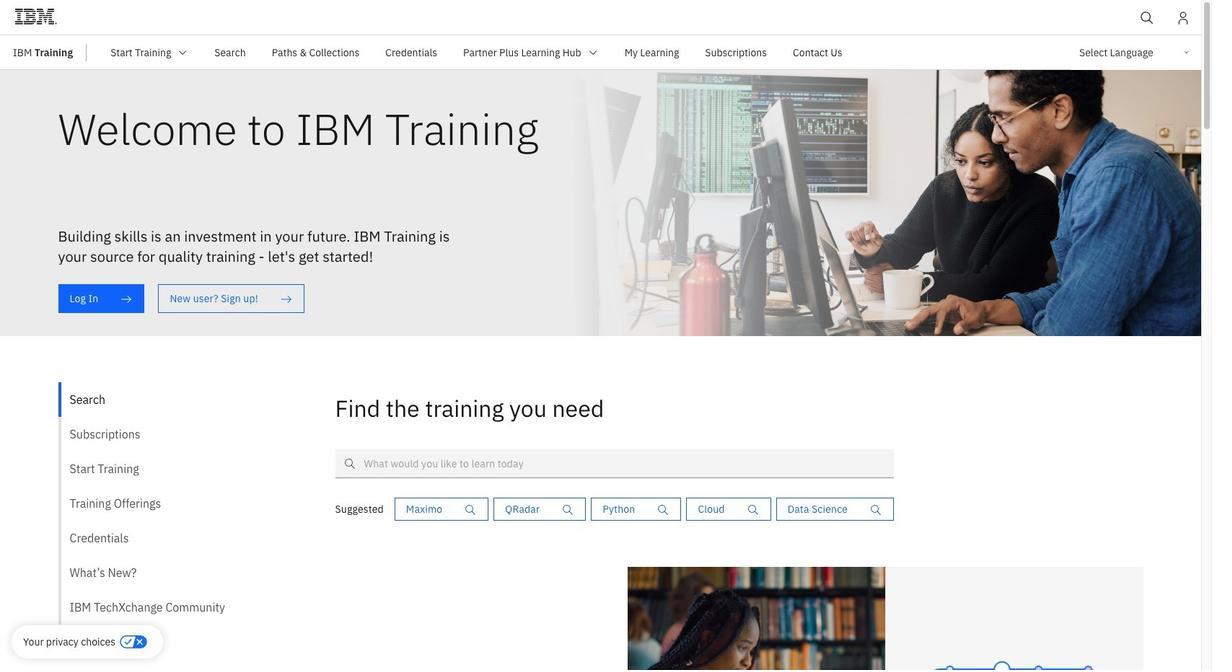 Task type: vqa. For each thing, say whether or not it's contained in the screenshot.
IBM Platform Name element
yes



Task type: describe. For each thing, give the bounding box(es) containing it.
notifications image
[[1176, 11, 1191, 25]]

start training image
[[177, 47, 189, 58]]

your privacy choices element
[[23, 634, 115, 650]]

search image
[[1140, 11, 1155, 25]]

What would you like to learn today search field
[[335, 450, 894, 479]]



Task type: locate. For each thing, give the bounding box(es) containing it.
ibm platform name element
[[0, 0, 1202, 41], [0, 35, 1202, 70], [98, 35, 1202, 70]]

What would you like to learn today text field
[[335, 450, 894, 479]]

partner plus learning hub image
[[587, 47, 599, 58]]



